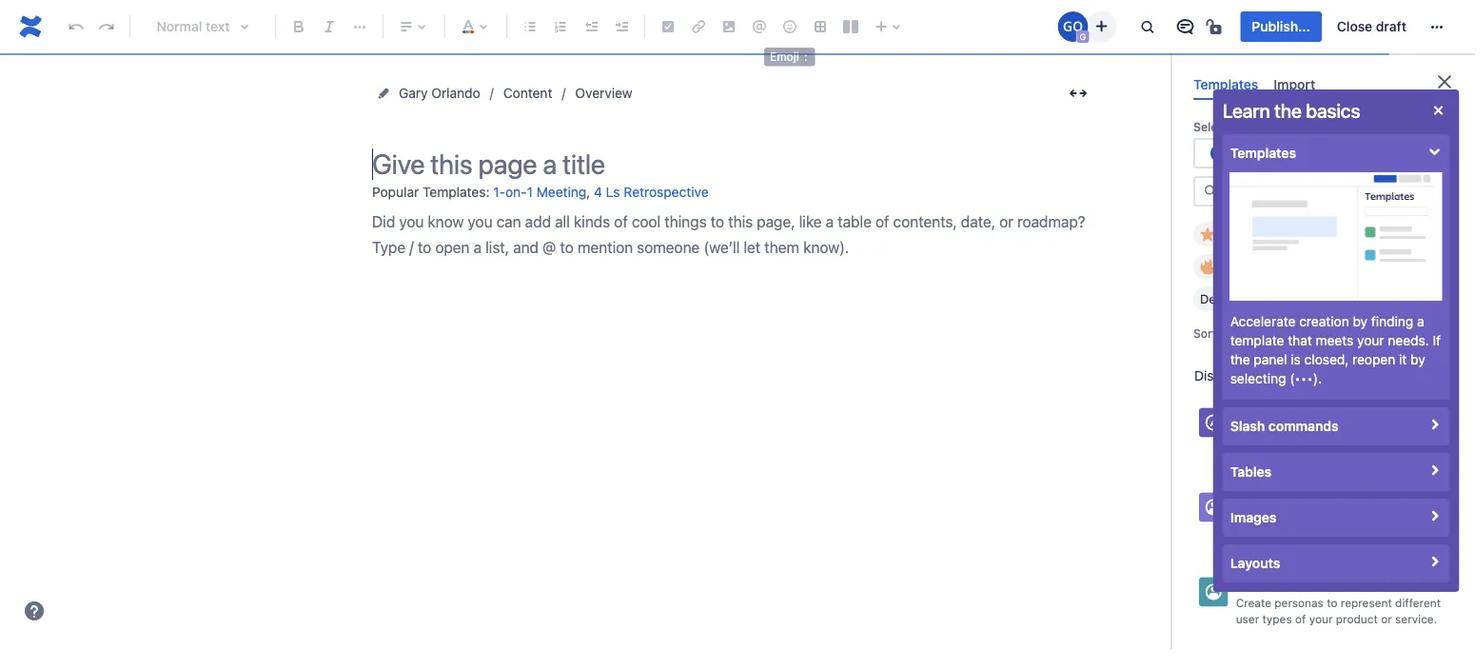 Task type: vqa. For each thing, say whether or not it's contained in the screenshot.
'Content' link
yes



Task type: describe. For each thing, give the bounding box(es) containing it.
tooltip containing emoji
[[764, 46, 815, 65]]

1 vertical spatial orlando
[[1269, 145, 1318, 161]]

close
[[1337, 19, 1373, 34]]

overview
[[575, 85, 633, 101]]

2 horizontal spatial by
[[1410, 352, 1425, 367]]

closed,
[[1304, 352, 1349, 367]]

creation
[[1299, 314, 1349, 329]]

bullet list ⌘⇧8 image
[[519, 15, 542, 38]]

with inside master the basics and create superb pages with confidence.
[[1272, 443, 1294, 456]]

design
[[1200, 292, 1240, 306]]

0 horizontal spatial by
[[1220, 327, 1233, 340]]

persona
[[1236, 574, 1286, 590]]

overview link
[[575, 82, 633, 105]]

a inside accelerate creation by finding a template that meets your needs. if the panel is closed, reopen it by selecting (•••).
[[1417, 314, 1424, 329]]

add image, video, or file image
[[718, 15, 740, 38]]

1-
[[493, 184, 505, 200]]

slash commands button
[[1223, 407, 1450, 445]]

my templates button
[[1193, 222, 1310, 247]]

ls
[[606, 184, 620, 200]]

customer interview report turn customer interviews into insights with the customer interview report.
[[1236, 490, 1439, 541]]

displaying all 131 templates.
[[1194, 368, 1369, 384]]

,
[[586, 184, 590, 200]]

with inside customer interview report turn customer interviews into insights with the customer interview report.
[[1236, 528, 1258, 541]]

sort
[[1193, 327, 1217, 340]]

represent
[[1341, 596, 1392, 610]]

templates button
[[1223, 134, 1450, 172]]

outdent ⇧tab image
[[580, 15, 602, 38]]

basics for learn
[[1306, 99, 1360, 121]]

from
[[1294, 120, 1321, 133]]

find and replace image
[[1136, 15, 1159, 38]]

close templates and import image
[[1433, 70, 1456, 93]]

italic ⌘i image
[[318, 15, 341, 38]]

action item image
[[657, 15, 680, 38]]

Main content area, start typing to enter text. text field
[[372, 208, 1095, 261]]

editor
[[1298, 405, 1334, 421]]

search icon image
[[1203, 183, 1218, 199]]

templates.
[[1305, 368, 1369, 384]]

interview
[[1300, 490, 1356, 505]]

of
[[1295, 612, 1306, 626]]

popular templates: 1-on-1 meeting , 4 ls retrospective
[[372, 184, 709, 200]]

on-
[[505, 184, 527, 200]]

table image
[[809, 15, 832, 38]]

commands
[[1268, 418, 1339, 434]]

undo ⌘z image
[[65, 15, 88, 38]]

emoji :
[[770, 48, 808, 62]]

meeting
[[537, 184, 586, 200]]

popular
[[372, 184, 419, 200]]

templates inside templates dropdown button
[[1230, 145, 1296, 161]]

Search author, category, topic field
[[1224, 178, 1450, 205]]

different
[[1395, 596, 1441, 610]]

design button
[[1193, 287, 1267, 311]]

using
[[1236, 405, 1271, 421]]

content link
[[503, 82, 552, 105]]

needs.
[[1388, 333, 1429, 348]]

content
[[503, 85, 552, 101]]

tutorial
[[1344, 407, 1399, 419]]

redo ⌘⇧z image
[[95, 15, 118, 38]]

:
[[804, 48, 808, 62]]

or
[[1381, 612, 1392, 626]]

selecting
[[1230, 371, 1286, 386]]

the for master
[[1276, 427, 1293, 440]]

draft
[[1376, 19, 1407, 34]]

layouts button
[[1223, 544, 1450, 582]]

your inside persona create personas to represent different user types of your product or service.
[[1309, 612, 1333, 626]]

make page full-width image
[[1067, 82, 1090, 105]]

customer
[[1236, 490, 1296, 505]]

service.
[[1395, 612, 1437, 626]]

into
[[1374, 512, 1394, 525]]

0 horizontal spatial gary orlando
[[399, 85, 480, 101]]

template inside accelerate creation by finding a template that meets your needs. if the panel is closed, reopen it by selecting (•••).
[[1230, 333, 1284, 348]]

interviews
[[1317, 512, 1371, 525]]

help image
[[23, 600, 46, 622]]

0 vertical spatial templates
[[1193, 76, 1259, 92]]

the for learn
[[1274, 99, 1302, 121]]

publish...
[[1252, 19, 1310, 34]]

close draft button
[[1326, 11, 1418, 42]]

slash commands
[[1230, 418, 1339, 434]]

1 horizontal spatial gary orlando
[[1236, 145, 1318, 161]]

more formatting image
[[348, 15, 371, 38]]

panel
[[1254, 352, 1287, 367]]

sort by
[[1193, 327, 1233, 340]]

my templates
[[1221, 227, 1301, 241]]



Task type: locate. For each thing, give the bounding box(es) containing it.
slash
[[1230, 418, 1265, 434]]

1 horizontal spatial a
[[1417, 314, 1424, 329]]

tables button
[[1223, 453, 1450, 491]]

0 vertical spatial orlando
[[431, 85, 480, 101]]

by up meets
[[1353, 314, 1368, 329]]

persona create personas to represent different user types of your product or service.
[[1236, 574, 1441, 626]]

1 vertical spatial customer
[[1282, 528, 1332, 541]]

tooltip
[[764, 46, 815, 65]]

your up 'reopen'
[[1357, 333, 1384, 348]]

confidence.
[[1297, 443, 1360, 456]]

accelerate
[[1230, 314, 1296, 329]]

1 vertical spatial with
[[1236, 528, 1258, 541]]

emoji
[[770, 48, 799, 62]]

publish... button
[[1240, 11, 1322, 42]]

gary orlando
[[399, 85, 480, 101], [1236, 145, 1318, 161]]

your inside accelerate creation by finding a template that meets your needs. if the panel is closed, reopen it by selecting (•••).
[[1357, 333, 1384, 348]]

by right it
[[1410, 352, 1425, 367]]

gary down the learn
[[1236, 145, 1265, 161]]

templates:
[[423, 184, 490, 200]]

master
[[1236, 427, 1273, 440]]

1 vertical spatial your
[[1309, 612, 1333, 626]]

0 horizontal spatial orlando
[[431, 85, 480, 101]]

the right master at the bottom of the page
[[1276, 427, 1293, 440]]

product
[[1336, 612, 1378, 626]]

customer down customer
[[1263, 512, 1313, 525]]

indent tab image
[[610, 15, 633, 38]]

131
[[1279, 368, 1301, 384]]

orlando left 'content'
[[431, 85, 480, 101]]

4
[[594, 184, 602, 200]]

user
[[1236, 612, 1259, 626]]

the up displaying
[[1230, 352, 1250, 367]]

1 horizontal spatial by
[[1353, 314, 1368, 329]]

retrospective
[[624, 184, 709, 200]]

0 vertical spatial a
[[1232, 120, 1238, 133]]

0 vertical spatial with
[[1272, 443, 1294, 456]]

gary orlando down the select a template from this space at top right
[[1236, 145, 1318, 161]]

your down to
[[1309, 612, 1333, 626]]

0 vertical spatial gary
[[399, 85, 428, 101]]

confluence image
[[15, 11, 46, 42], [15, 11, 46, 42]]

create
[[1236, 596, 1271, 610]]

meets
[[1316, 333, 1353, 348]]

and
[[1334, 427, 1354, 440]]

1 horizontal spatial orlando
[[1269, 145, 1318, 161]]

to
[[1327, 596, 1338, 610]]

None text field
[[1208, 144, 1211, 163]]

finding
[[1371, 314, 1413, 329]]

images
[[1230, 510, 1276, 525]]

reopen
[[1352, 352, 1395, 367]]

report
[[1359, 490, 1400, 505]]

basics for master
[[1296, 427, 1331, 440]]

close image
[[1427, 99, 1450, 122]]

templates inside my templates button
[[1242, 227, 1301, 241]]

import
[[1274, 76, 1315, 92]]

accelerate creation by finding a template that meets your needs. if the panel is closed, reopen it by selecting (•••).
[[1230, 314, 1441, 386]]

0 horizontal spatial with
[[1236, 528, 1258, 541]]

numbered list ⌘⇧7 image
[[549, 15, 572, 38]]

is
[[1291, 352, 1301, 367]]

1 vertical spatial basics
[[1296, 427, 1331, 440]]

basics inside master the basics and create superb pages with confidence.
[[1296, 427, 1331, 440]]

templates up the learn
[[1193, 76, 1259, 92]]

gary orlando image
[[1058, 11, 1088, 42]]

displaying
[[1194, 368, 1258, 384]]

4 ls retrospective button
[[594, 177, 709, 208]]

basics down editor
[[1296, 427, 1331, 440]]

select
[[1193, 120, 1229, 133]]

mention image
[[748, 15, 771, 38]]

comment icon image
[[1174, 15, 1197, 38]]

insights
[[1397, 512, 1439, 525]]

1 horizontal spatial gary
[[1236, 145, 1265, 161]]

a up needs.
[[1417, 314, 1424, 329]]

a
[[1232, 120, 1238, 133], [1417, 314, 1424, 329]]

types
[[1262, 612, 1292, 626]]

superb
[[1394, 427, 1431, 440]]

gary
[[399, 85, 428, 101], [1236, 145, 1265, 161]]

template down accelerate
[[1230, 333, 1284, 348]]

learn the basics
[[1223, 99, 1360, 121]]

Give this page a title text field
[[372, 148, 1095, 180]]

templates right my
[[1242, 227, 1301, 241]]

0 vertical spatial gary orlando
[[399, 85, 480, 101]]

the inside master the basics and create superb pages with confidence.
[[1276, 427, 1293, 440]]

(•••).
[[1290, 371, 1322, 386]]

1-on-1 meeting button
[[493, 177, 586, 208]]

0 vertical spatial your
[[1357, 333, 1384, 348]]

it
[[1399, 352, 1407, 367]]

templates
[[1193, 76, 1259, 92], [1230, 145, 1296, 161], [1242, 227, 1301, 241]]

space
[[1348, 120, 1381, 133]]

tab list containing templates
[[1186, 69, 1460, 100]]

pages
[[1236, 443, 1268, 456]]

link image
[[687, 15, 710, 38]]

by
[[1353, 314, 1368, 329], [1220, 327, 1233, 340], [1410, 352, 1425, 367]]

templates down the select a template from this space at top right
[[1230, 145, 1296, 161]]

0 vertical spatial customer
[[1263, 512, 1313, 525]]

this
[[1324, 120, 1345, 133]]

with down slash commands
[[1272, 443, 1294, 456]]

open image
[[1422, 142, 1445, 165]]

tables
[[1230, 464, 1271, 480]]

basics
[[1306, 99, 1360, 121], [1296, 427, 1331, 440]]

0 vertical spatial basics
[[1306, 99, 1360, 121]]

customer
[[1263, 512, 1313, 525], [1282, 528, 1332, 541]]

0 horizontal spatial your
[[1309, 612, 1333, 626]]

tab list
[[1186, 69, 1460, 100]]

the for using
[[1275, 405, 1295, 421]]

learn
[[1223, 99, 1270, 121]]

template
[[1242, 120, 1291, 133], [1230, 333, 1284, 348]]

orlando down the select a template from this space at top right
[[1269, 145, 1318, 161]]

more image
[[1426, 15, 1449, 38]]

1 horizontal spatial with
[[1272, 443, 1294, 456]]

my
[[1221, 227, 1238, 241]]

close draft
[[1337, 19, 1407, 34]]

gary orlando link
[[399, 82, 480, 105]]

customer down interviews
[[1282, 528, 1332, 541]]

bold ⌘b image
[[287, 15, 310, 38]]

a right "select"
[[1232, 120, 1238, 133]]

with
[[1272, 443, 1294, 456], [1236, 528, 1258, 541]]

1 vertical spatial templates
[[1230, 145, 1296, 161]]

emoji image
[[779, 15, 801, 38]]

1 horizontal spatial your
[[1357, 333, 1384, 348]]

the right using
[[1275, 405, 1295, 421]]

all
[[1262, 368, 1275, 384]]

turn
[[1236, 512, 1260, 525]]

that
[[1288, 333, 1312, 348]]

layouts image
[[839, 15, 862, 38]]

gary orlando right move this page image
[[399, 85, 480, 101]]

2 vertical spatial templates
[[1242, 227, 1301, 241]]

select a template from this space
[[1193, 120, 1381, 133]]

template left from
[[1242, 120, 1291, 133]]

1
[[527, 184, 533, 200]]

1 vertical spatial gary orlando
[[1236, 145, 1318, 161]]

images button
[[1223, 499, 1450, 537]]

1 vertical spatial gary
[[1236, 145, 1265, 161]]

if
[[1433, 333, 1441, 348]]

the inside customer interview report turn customer interviews into insights with the customer interview report.
[[1262, 528, 1279, 541]]

1 vertical spatial template
[[1230, 333, 1284, 348]]

0 horizontal spatial gary
[[399, 85, 428, 101]]

personas
[[1275, 596, 1324, 610]]

the down import
[[1274, 99, 1302, 121]]

the inside accelerate creation by finding a template that meets your needs. if the panel is closed, reopen it by selecting (•••).
[[1230, 352, 1250, 367]]

report.
[[1387, 528, 1423, 541]]

interview
[[1335, 528, 1384, 541]]

invite to edit image
[[1090, 15, 1113, 38]]

0 horizontal spatial a
[[1232, 120, 1238, 133]]

no restrictions image
[[1204, 15, 1227, 38]]

1 vertical spatial a
[[1417, 314, 1424, 329]]

by right sort
[[1220, 327, 1233, 340]]

using the editor tutorial
[[1236, 405, 1399, 421]]

gary right move this page image
[[399, 85, 428, 101]]

gary inside gary orlando link
[[399, 85, 428, 101]]

0 vertical spatial template
[[1242, 120, 1291, 133]]

the down images
[[1262, 528, 1279, 541]]

move this page image
[[376, 86, 391, 101]]

basics up templates dropdown button
[[1306, 99, 1360, 121]]

the
[[1274, 99, 1302, 121], [1230, 352, 1250, 367], [1275, 405, 1295, 421], [1276, 427, 1293, 440], [1262, 528, 1279, 541]]

with down turn
[[1236, 528, 1258, 541]]



